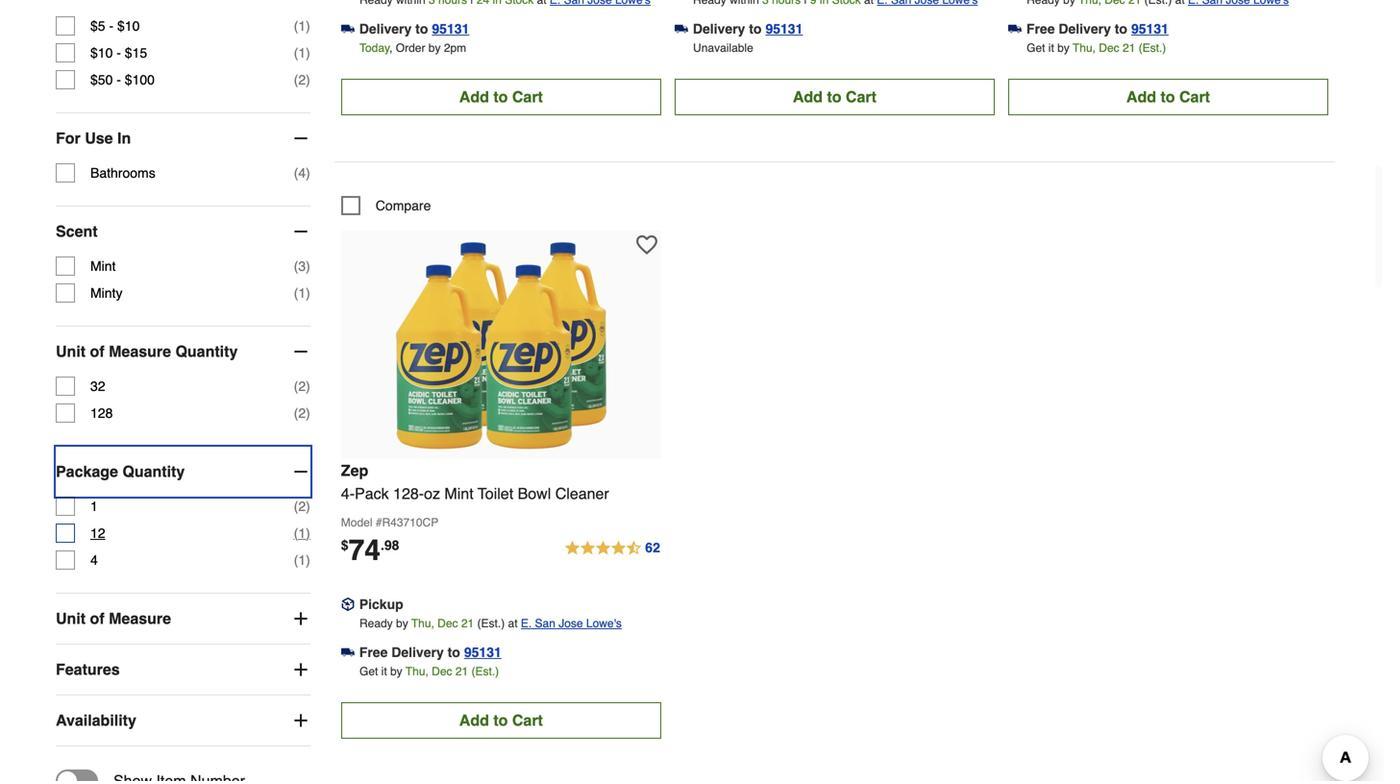 Task type: describe. For each thing, give the bounding box(es) containing it.
lowe's
[[586, 617, 622, 630]]

zep 4-pack 128-oz mint toilet bowl cleaner image
[[395, 240, 607, 452]]

dec for truck filled image related to get
[[1099, 41, 1119, 55]]

bathrooms
[[90, 165, 155, 181]]

2 for 1
[[298, 499, 306, 514]]

bowl
[[518, 485, 551, 503]]

order
[[396, 41, 425, 55]]

1 vertical spatial free delivery to 95131
[[359, 645, 502, 660]]

( 2 ) for 32
[[294, 379, 310, 394]]

0 vertical spatial mint
[[90, 259, 116, 274]]

21 for truck filled image related to get
[[1123, 41, 1135, 55]]

1 horizontal spatial $10
[[117, 18, 140, 34]]

62 button
[[563, 537, 661, 560]]

) for minty
[[306, 286, 310, 301]]

$5
[[90, 18, 105, 34]]

0 vertical spatial free delivery to 95131
[[1026, 21, 1169, 36]]

measure for unit of measure
[[109, 610, 171, 628]]

unavailable
[[693, 41, 753, 55]]

( for 12
[[294, 526, 298, 541]]

- for $50
[[117, 72, 121, 88]]

pickup image
[[341, 598, 354, 611]]

quantity inside 'button'
[[175, 343, 238, 361]]

unit of measure button
[[56, 594, 310, 644]]

3
[[298, 259, 306, 274]]

for use in button
[[56, 114, 310, 164]]

today
[[359, 41, 390, 55]]

- for $10
[[117, 45, 121, 61]]

unit for unit of measure quantity
[[56, 343, 86, 361]]

features button
[[56, 645, 310, 695]]

) for $50 - $100
[[306, 72, 310, 88]]

delivery to 95131 for second truck filled image from the right
[[693, 21, 803, 36]]

compare
[[376, 198, 431, 213]]

1 for 4
[[298, 553, 306, 568]]

show item number element
[[56, 770, 245, 781]]

plus image for availability
[[291, 711, 310, 731]]

( 4 )
[[294, 165, 310, 181]]

of for unit of measure quantity
[[90, 343, 104, 361]]

1 for $10 - $15
[[298, 45, 306, 61]]

for
[[56, 129, 81, 147]]

( 1 ) for 4
[[294, 553, 310, 568]]

oz
[[424, 485, 440, 503]]

truck filled image for today
[[341, 22, 354, 36]]

$15
[[125, 45, 147, 61]]

0 vertical spatial 4
[[298, 165, 306, 181]]

actual price $74.98 element
[[341, 534, 399, 567]]

$100
[[125, 72, 155, 88]]

( for 128
[[294, 406, 298, 421]]

) for 4
[[306, 553, 310, 568]]

) for mint
[[306, 259, 310, 274]]

( for 32
[[294, 379, 298, 394]]

- for $5
[[109, 18, 114, 34]]

minus image for unit of measure quantity
[[291, 342, 310, 362]]

availability button
[[56, 696, 310, 746]]

) for 1
[[306, 499, 310, 514]]

2 truck filled image from the left
[[675, 22, 688, 36]]

ready by thu, dec 21 (est.) at e. san jose lowe's
[[359, 617, 622, 630]]

measure for unit of measure quantity
[[109, 343, 171, 361]]

scent
[[56, 223, 98, 240]]

plus image for unit of measure
[[291, 609, 310, 629]]

( 1 ) for $5 - $10
[[294, 18, 310, 34]]

availability
[[56, 712, 136, 730]]

$ 74 .98
[[341, 534, 399, 567]]

unit of measure quantity
[[56, 343, 238, 361]]

4.5 stars image
[[563, 537, 661, 560]]

jose
[[559, 617, 583, 630]]

$50
[[90, 72, 113, 88]]

2 for 32
[[298, 379, 306, 394]]

( 2 ) for $50 - $100
[[294, 72, 310, 88]]

minty
[[90, 286, 122, 301]]

cleaner
[[555, 485, 609, 503]]

zep 4-pack 128-oz mint toilet bowl cleaner
[[341, 462, 609, 503]]

package quantity
[[56, 463, 185, 481]]

r43710cp
[[382, 516, 438, 530]]

use
[[85, 129, 113, 147]]

( for bathrooms
[[294, 165, 298, 181]]

at
[[508, 617, 518, 630]]

( for $50 - $100
[[294, 72, 298, 88]]

2 for $50 - $100
[[298, 72, 306, 88]]

dec for truck filled icon
[[432, 665, 452, 679]]

pack
[[355, 485, 389, 503]]

1 vertical spatial thu,
[[411, 617, 434, 630]]

san
[[535, 617, 555, 630]]

) for 32
[[306, 379, 310, 394]]

( for mint
[[294, 259, 298, 274]]

package quantity button
[[56, 447, 310, 497]]

128-
[[393, 485, 424, 503]]

( 2 ) for 1
[[294, 499, 310, 514]]

minus image for for use in
[[291, 129, 310, 148]]

features
[[56, 661, 120, 679]]

get for truck filled icon
[[359, 665, 378, 679]]

,
[[390, 41, 393, 55]]

#
[[376, 516, 382, 530]]

(est.) for truck filled icon
[[471, 665, 499, 679]]

thu, for truck filled icon
[[406, 665, 428, 679]]

62
[[645, 540, 660, 555]]

.98
[[381, 538, 399, 553]]

truck filled image for get
[[1008, 22, 1022, 36]]



Task type: locate. For each thing, give the bounding box(es) containing it.
mint inside zep 4-pack 128-oz mint toilet bowl cleaner
[[444, 485, 473, 503]]

model
[[341, 516, 372, 530]]

3 ) from the top
[[306, 72, 310, 88]]

2 ( 1 ) from the top
[[294, 45, 310, 61]]

ready
[[359, 617, 393, 630]]

2 minus image from the top
[[291, 222, 310, 241]]

0 horizontal spatial truck filled image
[[341, 22, 354, 36]]

) for $10 - $15
[[306, 45, 310, 61]]

8 ) from the top
[[306, 406, 310, 421]]

dec
[[1099, 41, 1119, 55], [437, 617, 458, 630], [432, 665, 452, 679]]

add to cart
[[459, 88, 543, 106], [793, 88, 876, 106], [1126, 88, 1210, 106], [459, 712, 543, 729]]

1 vertical spatial unit
[[56, 610, 86, 628]]

12
[[90, 526, 105, 541]]

minus image inside package quantity button
[[291, 462, 310, 482]]

2 for 128
[[298, 406, 306, 421]]

1 horizontal spatial delivery to 95131
[[693, 21, 803, 36]]

1 vertical spatial measure
[[109, 610, 171, 628]]

0 horizontal spatial $10
[[90, 45, 113, 61]]

1 horizontal spatial get it by thu, dec 21 (est.)
[[1027, 41, 1166, 55]]

0 vertical spatial unit
[[56, 343, 86, 361]]

get it by thu, dec 21 (est.)
[[1027, 41, 1166, 55], [359, 665, 499, 679]]

delivery to 95131 for truck filled image associated with today
[[359, 21, 469, 36]]

of up "features"
[[90, 610, 104, 628]]

quantity
[[175, 343, 238, 361], [122, 463, 185, 481]]

2 vertical spatial (est.)
[[471, 665, 499, 679]]

1 delivery to 95131 from the left
[[359, 21, 469, 36]]

2 delivery to 95131 from the left
[[693, 21, 803, 36]]

21 for truck filled icon
[[455, 665, 468, 679]]

1 vertical spatial mint
[[444, 485, 473, 503]]

( 3 )
[[294, 259, 310, 274]]

4 ) from the top
[[306, 165, 310, 181]]

0 horizontal spatial 4
[[90, 553, 98, 568]]

delivery
[[359, 21, 412, 36], [693, 21, 745, 36], [1059, 21, 1111, 36], [391, 645, 444, 660]]

$10
[[117, 18, 140, 34], [90, 45, 113, 61]]

of up 32
[[90, 343, 104, 361]]

mint up minty
[[90, 259, 116, 274]]

e. san jose lowe's button
[[521, 614, 622, 633]]

for use in
[[56, 129, 131, 147]]

11 ( from the top
[[294, 553, 298, 568]]

1
[[298, 18, 306, 34], [298, 45, 306, 61], [298, 286, 306, 301], [90, 499, 98, 514], [298, 526, 306, 541], [298, 553, 306, 568]]

0 horizontal spatial delivery to 95131
[[359, 21, 469, 36]]

1 vertical spatial quantity
[[122, 463, 185, 481]]

) for 128
[[306, 406, 310, 421]]

$10 - $15
[[90, 45, 147, 61]]

$10 up $50
[[90, 45, 113, 61]]

1 horizontal spatial truck filled image
[[675, 22, 688, 36]]

1 vertical spatial free
[[359, 645, 388, 660]]

cart
[[512, 88, 543, 106], [846, 88, 876, 106], [1179, 88, 1210, 106], [512, 712, 543, 729]]

2 vertical spatial -
[[117, 72, 121, 88]]

(
[[294, 18, 298, 34], [294, 45, 298, 61], [294, 72, 298, 88], [294, 165, 298, 181], [294, 259, 298, 274], [294, 286, 298, 301], [294, 379, 298, 394], [294, 406, 298, 421], [294, 499, 298, 514], [294, 526, 298, 541], [294, 553, 298, 568]]

4 ( 2 ) from the top
[[294, 499, 310, 514]]

today , order by 2pm
[[359, 41, 466, 55]]

minus image for package quantity
[[291, 462, 310, 482]]

minus image down 3
[[291, 342, 310, 362]]

10 ) from the top
[[306, 526, 310, 541]]

unit of measure
[[56, 610, 171, 628]]

1 for 12
[[298, 526, 306, 541]]

0 vertical spatial of
[[90, 343, 104, 361]]

3 ( 1 ) from the top
[[294, 286, 310, 301]]

minus image inside unit of measure quantity 'button'
[[291, 342, 310, 362]]

- right $50
[[117, 72, 121, 88]]

0 horizontal spatial free delivery to 95131
[[359, 645, 502, 660]]

add to cart button
[[341, 79, 661, 115], [675, 79, 995, 115], [1008, 79, 1328, 115], [341, 703, 661, 739]]

7 ) from the top
[[306, 379, 310, 394]]

0 vertical spatial free
[[1026, 21, 1055, 36]]

unit inside button
[[56, 610, 86, 628]]

1 ( from the top
[[294, 18, 298, 34]]

0 horizontal spatial free
[[359, 645, 388, 660]]

plus image inside unit of measure button
[[291, 609, 310, 629]]

measure inside button
[[109, 610, 171, 628]]

0 vertical spatial 21
[[1123, 41, 1135, 55]]

minus image
[[291, 129, 310, 148], [291, 222, 310, 241], [291, 342, 310, 362], [291, 462, 310, 482]]

( for $10 - $15
[[294, 45, 298, 61]]

0 horizontal spatial mint
[[90, 259, 116, 274]]

95131 button
[[432, 19, 469, 38], [765, 19, 803, 38], [1131, 19, 1169, 38], [464, 643, 502, 662]]

1 vertical spatial dec
[[437, 617, 458, 630]]

1 horizontal spatial mint
[[444, 485, 473, 503]]

1 vertical spatial it
[[381, 665, 387, 679]]

model # r43710cp
[[341, 516, 438, 530]]

1 vertical spatial (est.)
[[477, 617, 505, 630]]

3 ( 2 ) from the top
[[294, 406, 310, 421]]

( 1 ) for $10 - $15
[[294, 45, 310, 61]]

measure inside 'button'
[[109, 343, 171, 361]]

0 vertical spatial -
[[109, 18, 114, 34]]

) for 12
[[306, 526, 310, 541]]

$
[[341, 538, 348, 553]]

in
[[117, 129, 131, 147]]

-
[[109, 18, 114, 34], [117, 45, 121, 61], [117, 72, 121, 88]]

95131
[[432, 21, 469, 36], [765, 21, 803, 36], [1131, 21, 1169, 36], [464, 645, 502, 660]]

4
[[298, 165, 306, 181], [90, 553, 98, 568]]

1 vertical spatial of
[[90, 610, 104, 628]]

0 vertical spatial (est.)
[[1139, 41, 1166, 55]]

11 ) from the top
[[306, 553, 310, 568]]

1 for $5 - $10
[[298, 18, 306, 34]]

1 ( 1 ) from the top
[[294, 18, 310, 34]]

)
[[306, 18, 310, 34], [306, 45, 310, 61], [306, 72, 310, 88], [306, 165, 310, 181], [306, 259, 310, 274], [306, 286, 310, 301], [306, 379, 310, 394], [306, 406, 310, 421], [306, 499, 310, 514], [306, 526, 310, 541], [306, 553, 310, 568]]

2 ( from the top
[[294, 45, 298, 61]]

3 truck filled image from the left
[[1008, 22, 1022, 36]]

4 ( 1 ) from the top
[[294, 526, 310, 541]]

0 vertical spatial it
[[1048, 41, 1054, 55]]

0 vertical spatial dec
[[1099, 41, 1119, 55]]

mint
[[90, 259, 116, 274], [444, 485, 473, 503]]

e.
[[521, 617, 532, 630]]

( for $5 - $10
[[294, 18, 298, 34]]

delivery to 95131 up today , order by 2pm
[[359, 21, 469, 36]]

1 horizontal spatial it
[[1048, 41, 1054, 55]]

2 vertical spatial 21
[[455, 665, 468, 679]]

0 vertical spatial quantity
[[175, 343, 238, 361]]

21
[[1123, 41, 1135, 55], [461, 617, 474, 630], [455, 665, 468, 679]]

of inside 'button'
[[90, 343, 104, 361]]

8 ( from the top
[[294, 406, 298, 421]]

1 horizontal spatial get
[[1027, 41, 1045, 55]]

it for truck filled image related to get
[[1048, 41, 1054, 55]]

1 unit from the top
[[56, 343, 86, 361]]

( 1 )
[[294, 18, 310, 34], [294, 45, 310, 61], [294, 286, 310, 301], [294, 526, 310, 541], [294, 553, 310, 568]]

minus image inside scent button
[[291, 222, 310, 241]]

1 horizontal spatial free
[[1026, 21, 1055, 36]]

1 horizontal spatial 4
[[298, 165, 306, 181]]

2 vertical spatial thu,
[[406, 665, 428, 679]]

1 2 from the top
[[298, 72, 306, 88]]

heart outline image
[[636, 234, 657, 256]]

1 truck filled image from the left
[[341, 22, 354, 36]]

4 minus image from the top
[[291, 462, 310, 482]]

quantity inside button
[[122, 463, 185, 481]]

free for truck filled image related to get
[[1026, 21, 1055, 36]]

of inside button
[[90, 610, 104, 628]]

delivery to 95131 up unavailable
[[693, 21, 803, 36]]

it for truck filled icon
[[381, 665, 387, 679]]

pickup
[[359, 597, 403, 612]]

it
[[1048, 41, 1054, 55], [381, 665, 387, 679]]

3 ( from the top
[[294, 72, 298, 88]]

measure
[[109, 343, 171, 361], [109, 610, 171, 628]]

scent button
[[56, 207, 310, 257]]

1 vertical spatial get
[[359, 665, 378, 679]]

74
[[348, 534, 381, 567]]

4 ( from the top
[[294, 165, 298, 181]]

measure down minty
[[109, 343, 171, 361]]

1 minus image from the top
[[291, 129, 310, 148]]

unit of measure quantity button
[[56, 327, 310, 377]]

minus image up 3
[[291, 222, 310, 241]]

4 up 3
[[298, 165, 306, 181]]

by
[[428, 41, 441, 55], [1057, 41, 1070, 55], [396, 617, 408, 630], [390, 665, 402, 679]]

1 ) from the top
[[306, 18, 310, 34]]

( for 1
[[294, 499, 298, 514]]

plus image left pickup icon
[[291, 609, 310, 629]]

( 1 ) for minty
[[294, 286, 310, 301]]

9 ( from the top
[[294, 499, 298, 514]]

6 ) from the top
[[306, 286, 310, 301]]

(est.)
[[1139, 41, 1166, 55], [477, 617, 505, 630], [471, 665, 499, 679]]

thu,
[[1073, 41, 1096, 55], [411, 617, 434, 630], [406, 665, 428, 679]]

4-
[[341, 485, 355, 503]]

2 vertical spatial dec
[[432, 665, 452, 679]]

0 vertical spatial $10
[[117, 18, 140, 34]]

0 horizontal spatial get
[[359, 665, 378, 679]]

minus image up the ( 4 )
[[291, 129, 310, 148]]

1 plus image from the top
[[291, 609, 310, 629]]

2 plus image from the top
[[291, 711, 310, 731]]

2 ) from the top
[[306, 45, 310, 61]]

$10 up "$15"
[[117, 18, 140, 34]]

truck filled image
[[341, 646, 354, 659]]

9 ) from the top
[[306, 499, 310, 514]]

truck filled image
[[341, 22, 354, 36], [675, 22, 688, 36], [1008, 22, 1022, 36]]

1 vertical spatial $10
[[90, 45, 113, 61]]

plus image
[[291, 660, 310, 680]]

5 ( 1 ) from the top
[[294, 553, 310, 568]]

plus image inside the availability button
[[291, 711, 310, 731]]

$5 - $10
[[90, 18, 140, 34]]

32
[[90, 379, 105, 394]]

1 horizontal spatial free delivery to 95131
[[1026, 21, 1169, 36]]

5 ) from the top
[[306, 259, 310, 274]]

( 2 )
[[294, 72, 310, 88], [294, 379, 310, 394], [294, 406, 310, 421], [294, 499, 310, 514]]

of
[[90, 343, 104, 361], [90, 610, 104, 628]]

delivery to 95131
[[359, 21, 469, 36], [693, 21, 803, 36]]

toilet
[[478, 485, 513, 503]]

2 ( 2 ) from the top
[[294, 379, 310, 394]]

unit
[[56, 343, 86, 361], [56, 610, 86, 628]]

unit for unit of measure
[[56, 610, 86, 628]]

1 vertical spatial get it by thu, dec 21 (est.)
[[359, 665, 499, 679]]

- left "$15"
[[117, 45, 121, 61]]

0 vertical spatial get
[[1027, 41, 1045, 55]]

) for $5 - $10
[[306, 18, 310, 34]]

( 2 ) for 128
[[294, 406, 310, 421]]

of for unit of measure
[[90, 610, 104, 628]]

0 vertical spatial get it by thu, dec 21 (est.)
[[1027, 41, 1166, 55]]

add
[[459, 88, 489, 106], [793, 88, 823, 106], [1126, 88, 1156, 106], [459, 712, 489, 729]]

free for truck filled icon
[[359, 645, 388, 660]]

- right '$5'
[[109, 18, 114, 34]]

package
[[56, 463, 118, 481]]

zep
[[341, 462, 368, 480]]

0 vertical spatial plus image
[[291, 609, 310, 629]]

1 for minty
[[298, 286, 306, 301]]

get for truck filled image related to get
[[1027, 41, 1045, 55]]

unit inside 'button'
[[56, 343, 86, 361]]

( for minty
[[294, 286, 298, 301]]

5013800145 element
[[341, 196, 431, 215]]

0 vertical spatial thu,
[[1073, 41, 1096, 55]]

( 1 ) for 12
[[294, 526, 310, 541]]

1 vertical spatial plus image
[[291, 711, 310, 731]]

minus image for scent
[[291, 222, 310, 241]]

2 2 from the top
[[298, 379, 306, 394]]

to
[[415, 21, 428, 36], [749, 21, 762, 36], [1115, 21, 1127, 36], [493, 88, 508, 106], [827, 88, 841, 106], [1161, 88, 1175, 106], [448, 645, 460, 660], [493, 712, 508, 729]]

0 vertical spatial measure
[[109, 343, 171, 361]]

0 horizontal spatial get it by thu, dec 21 (est.)
[[359, 665, 499, 679]]

2 unit from the top
[[56, 610, 86, 628]]

7 ( from the top
[[294, 379, 298, 394]]

6 ( from the top
[[294, 286, 298, 301]]

minus image inside for use in button
[[291, 129, 310, 148]]

1 vertical spatial 4
[[90, 553, 98, 568]]

2
[[298, 72, 306, 88], [298, 379, 306, 394], [298, 406, 306, 421], [298, 499, 306, 514]]

thu, for truck filled image related to get
[[1073, 41, 1096, 55]]

2 horizontal spatial truck filled image
[[1008, 22, 1022, 36]]

measure up features button
[[109, 610, 171, 628]]

1 measure from the top
[[109, 343, 171, 361]]

128
[[90, 406, 113, 421]]

3 2 from the top
[[298, 406, 306, 421]]

) for bathrooms
[[306, 165, 310, 181]]

2 of from the top
[[90, 610, 104, 628]]

4 2 from the top
[[298, 499, 306, 514]]

2pm
[[444, 41, 466, 55]]

4 down 12
[[90, 553, 98, 568]]

$50 - $100
[[90, 72, 155, 88]]

free
[[1026, 21, 1055, 36], [359, 645, 388, 660]]

get
[[1027, 41, 1045, 55], [359, 665, 378, 679]]

5 ( from the top
[[294, 259, 298, 274]]

1 vertical spatial -
[[117, 45, 121, 61]]

free delivery to 95131
[[1026, 21, 1169, 36], [359, 645, 502, 660]]

mint right oz
[[444, 485, 473, 503]]

1 ( 2 ) from the top
[[294, 72, 310, 88]]

plus image down plus image
[[291, 711, 310, 731]]

1 vertical spatial 21
[[461, 617, 474, 630]]

plus image
[[291, 609, 310, 629], [291, 711, 310, 731]]

1 of from the top
[[90, 343, 104, 361]]

3 minus image from the top
[[291, 342, 310, 362]]

(est.) for truck filled image related to get
[[1139, 41, 1166, 55]]

0 horizontal spatial it
[[381, 665, 387, 679]]

2 measure from the top
[[109, 610, 171, 628]]

( for 4
[[294, 553, 298, 568]]

10 ( from the top
[[294, 526, 298, 541]]

minus image left zep
[[291, 462, 310, 482]]



Task type: vqa. For each thing, say whether or not it's contained in the screenshot.
Heart Outline icon
yes



